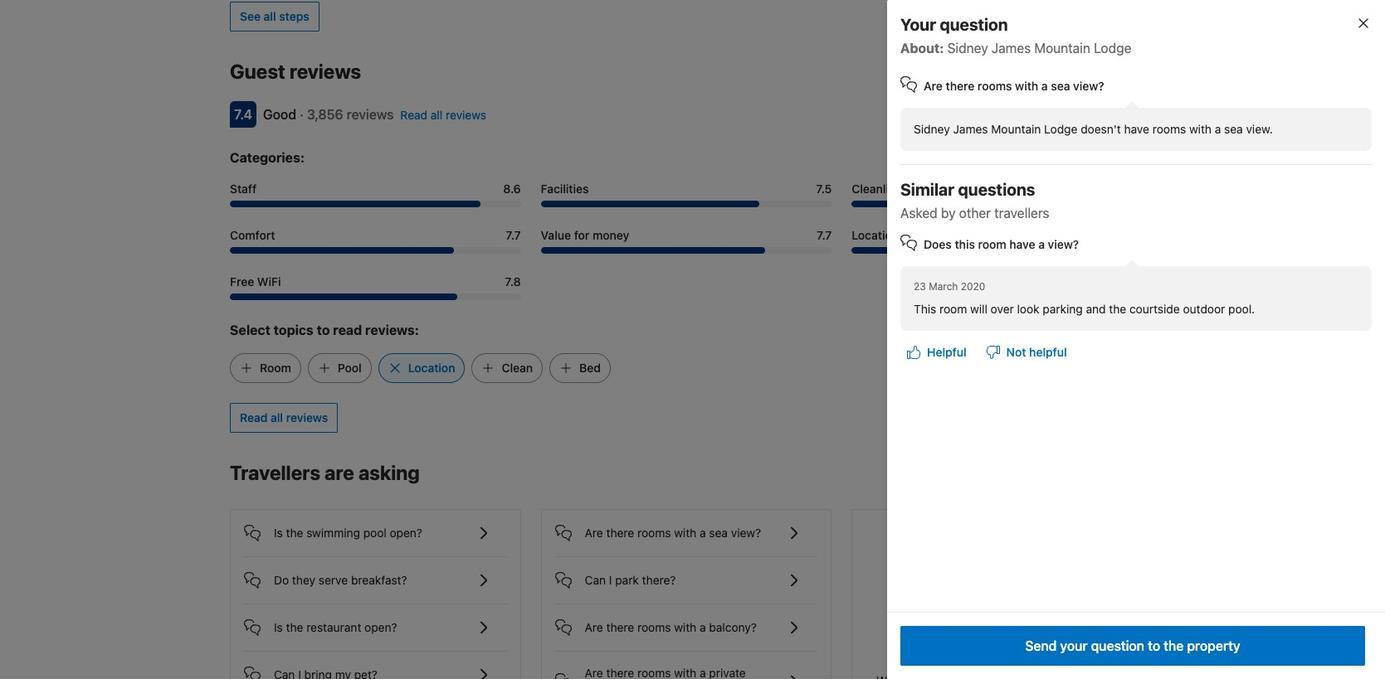 Task type: vqa. For each thing, say whether or not it's contained in the screenshot.
Value for money 7.7 METER on the top
yes



Task type: describe. For each thing, give the bounding box(es) containing it.
lodge inside 'your question about: sidney james mountain lodge'
[[1094, 41, 1132, 56]]

see all steps
[[240, 9, 309, 23]]

asking
[[358, 461, 420, 484]]

a inside are there rooms with a balcony? button
[[700, 621, 706, 635]]

staff 8.6 meter
[[230, 201, 521, 207]]

scored 7.4 element
[[230, 101, 257, 128]]

staff
[[230, 181, 257, 196]]

1 vertical spatial room
[[940, 302, 967, 316]]

parking
[[1043, 302, 1083, 316]]

value for money 7.7 meter
[[541, 247, 832, 254]]

ask a question button
[[947, 623, 1048, 653]]

your question dialog
[[861, 0, 1385, 680]]

facilities 7.5 meter
[[541, 201, 832, 207]]

does
[[924, 237, 952, 252]]

1 vertical spatial sea
[[1224, 122, 1243, 136]]

is for is the restaurant open?
[[274, 621, 283, 635]]

travellers are asking
[[230, 461, 420, 484]]

reviews inside button
[[286, 411, 328, 425]]

by
[[941, 206, 956, 221]]

bed
[[579, 361, 601, 375]]

location 8.4 meter
[[852, 247, 1143, 254]]

steps
[[279, 9, 309, 23]]

sea inside button
[[709, 526, 728, 540]]

1 horizontal spatial read all reviews
[[400, 108, 486, 122]]

see
[[240, 9, 261, 23]]

they
[[292, 573, 316, 587]]

rooms inside button
[[638, 621, 671, 635]]

review categories element
[[230, 147, 305, 167]]

are
[[325, 461, 354, 484]]

topics
[[274, 323, 314, 338]]

read all reviews button
[[230, 403, 338, 433]]

a inside 'ask a question' button
[[981, 631, 987, 645]]

pool
[[363, 526, 387, 540]]

are there rooms with a sea view? inside your question dialog
[[924, 79, 1105, 93]]

room
[[260, 361, 291, 375]]

rooms right 'doesn't'
[[1153, 122, 1186, 136]]

reviews:
[[365, 323, 419, 338]]

helpful
[[927, 345, 967, 359]]

doesn't
[[1081, 122, 1121, 136]]

does this room have a view?
[[924, 237, 1079, 252]]

ask
[[957, 631, 978, 645]]

is the swimming pool open? button
[[244, 510, 507, 543]]

is the restaurant open?
[[274, 621, 397, 635]]

questions
[[958, 180, 1035, 199]]

swimming
[[306, 526, 360, 540]]

can i park there? button
[[555, 558, 818, 591]]

your question about: sidney james mountain lodge
[[901, 15, 1132, 56]]

with inside button
[[674, 621, 697, 635]]

send your question to the property button
[[901, 627, 1366, 667]]

cleanliness
[[852, 181, 915, 196]]

park
[[615, 573, 639, 587]]

this room will over look parking and the courtside outdoor pool.
[[914, 302, 1255, 316]]

do they serve breakfast?
[[274, 573, 407, 587]]

mountain inside 'your question about: sidney james mountain lodge'
[[1035, 41, 1091, 56]]

are there rooms with a balcony?
[[585, 621, 757, 635]]

0 horizontal spatial have
[[1010, 237, 1036, 252]]

restaurant
[[306, 621, 361, 635]]

are for are there rooms with a balcony? button
[[585, 621, 603, 635]]

balcony?
[[709, 621, 757, 635]]

the left property on the bottom right of page
[[1164, 639, 1184, 654]]

a down travellers
[[1039, 237, 1045, 252]]

0 vertical spatial view?
[[1073, 79, 1105, 93]]

ask a question
[[957, 631, 1038, 645]]

a down 'your question about: sidney james mountain lodge'
[[1042, 79, 1048, 93]]

your
[[1060, 639, 1088, 654]]

helpful button
[[901, 338, 973, 368]]

all for see all steps button at left top
[[264, 9, 276, 23]]

a left the 'view.'
[[1215, 122, 1221, 136]]

7.5
[[816, 181, 832, 196]]

look
[[1017, 302, 1040, 316]]

1 horizontal spatial location
[[852, 228, 899, 242]]

1 vertical spatial location
[[408, 361, 455, 375]]

8.6
[[503, 181, 521, 196]]

good
[[263, 107, 296, 122]]

guest reviews
[[230, 59, 361, 83]]

1 vertical spatial sidney
[[914, 122, 950, 136]]

send
[[1025, 639, 1057, 654]]

similar
[[901, 180, 955, 199]]

value for money
[[541, 228, 630, 242]]

question for send
[[1091, 639, 1145, 654]]

are there rooms with a sea view? button
[[555, 510, 818, 543]]

over
[[991, 302, 1014, 316]]

pool.
[[1229, 302, 1255, 316]]

there?
[[642, 573, 676, 587]]

7.7 for comfort
[[506, 228, 521, 242]]

7.7 for value for money
[[817, 228, 832, 242]]

with inside button
[[674, 526, 697, 540]]

free wifi 7.8 meter
[[230, 294, 521, 300]]

send your question to the property
[[1025, 639, 1241, 654]]

select topics to read reviews:
[[230, 323, 419, 338]]

money
[[593, 228, 630, 242]]

facilities
[[541, 181, 589, 196]]

not
[[1007, 345, 1026, 359]]

good · 3,856 reviews
[[263, 107, 394, 122]]

all for read all reviews button
[[271, 411, 283, 425]]

wifi
[[257, 274, 281, 289]]

is the restaurant open? button
[[244, 605, 507, 638]]

comfort
[[230, 228, 275, 242]]

travellers
[[995, 206, 1050, 221]]

are inside your question dialog
[[924, 79, 943, 93]]

0 horizontal spatial to
[[317, 323, 330, 338]]

1 vertical spatial mountain
[[991, 122, 1041, 136]]

23
[[914, 281, 926, 293]]

not helpful button
[[980, 338, 1074, 368]]

not helpful
[[1007, 345, 1067, 359]]

question for ask
[[990, 631, 1038, 645]]

serve
[[319, 573, 348, 587]]

for
[[574, 228, 590, 242]]

23 march 2020
[[914, 281, 986, 293]]



Task type: locate. For each thing, give the bounding box(es) containing it.
2 vertical spatial all
[[271, 411, 283, 425]]

read inside button
[[240, 411, 268, 425]]

free wifi
[[230, 274, 281, 289]]

0 vertical spatial are there rooms with a sea view?
[[924, 79, 1105, 93]]

are down can
[[585, 621, 603, 635]]

the left restaurant
[[286, 621, 303, 635]]

a inside are there rooms with a sea view? button
[[700, 526, 706, 540]]

a left balcony?
[[700, 621, 706, 635]]

1 horizontal spatial to
[[1148, 639, 1161, 654]]

similar questions asked by other travellers
[[901, 180, 1050, 221]]

about:
[[901, 41, 944, 56]]

are inside button
[[585, 526, 603, 540]]

with
[[1015, 79, 1039, 93], [1190, 122, 1212, 136], [674, 526, 697, 540], [674, 621, 697, 635]]

0 vertical spatial open?
[[390, 526, 423, 540]]

free
[[230, 274, 254, 289]]

read
[[400, 108, 428, 122], [240, 411, 268, 425]]

1 vertical spatial view?
[[1048, 237, 1079, 252]]

2 vertical spatial there
[[606, 621, 634, 635]]

is up do
[[274, 526, 283, 540]]

and
[[1086, 302, 1106, 316]]

a up can i park there? button
[[700, 526, 706, 540]]

sea up sidney james mountain lodge doesn't have rooms with a sea view.
[[1051, 79, 1070, 93]]

comfort 7.7 meter
[[230, 247, 521, 254]]

2 vertical spatial are
[[585, 621, 603, 635]]

2 vertical spatial view?
[[731, 526, 761, 540]]

0 vertical spatial have
[[1124, 122, 1150, 136]]

have right 'doesn't'
[[1124, 122, 1150, 136]]

0 vertical spatial read
[[400, 108, 428, 122]]

1 vertical spatial have
[[1010, 237, 1036, 252]]

0 horizontal spatial 7.7
[[506, 228, 521, 242]]

with left the 'view.'
[[1190, 122, 1212, 136]]

there inside your question dialog
[[946, 79, 975, 93]]

sea
[[1051, 79, 1070, 93], [1224, 122, 1243, 136], [709, 526, 728, 540]]

clean
[[502, 361, 533, 375]]

0 horizontal spatial read
[[240, 411, 268, 425]]

rooms up there?
[[638, 526, 671, 540]]

2 horizontal spatial sea
[[1224, 122, 1243, 136]]

1 vertical spatial open?
[[365, 621, 397, 635]]

can
[[585, 573, 606, 587]]

there down 'your question about: sidney james mountain lodge'
[[946, 79, 975, 93]]

have
[[1124, 122, 1150, 136], [1010, 237, 1036, 252]]

there up "park"
[[606, 526, 634, 540]]

outdoor
[[1183, 302, 1226, 316]]

sea up can i park there? button
[[709, 526, 728, 540]]

reviews
[[290, 59, 361, 83], [347, 107, 394, 122], [446, 108, 486, 122], [286, 411, 328, 425]]

0 vertical spatial room
[[978, 237, 1007, 252]]

rooms inside button
[[638, 526, 671, 540]]

7.7 down 7.5
[[817, 228, 832, 242]]

0 vertical spatial read all reviews
[[400, 108, 486, 122]]

there for are there rooms with a balcony? button
[[606, 621, 634, 635]]

to
[[317, 323, 330, 338], [1148, 639, 1161, 654]]

1 vertical spatial all
[[431, 108, 443, 122]]

are there rooms with a sea view? inside button
[[585, 526, 761, 540]]

do they serve breakfast? button
[[244, 558, 507, 591]]

the right and
[[1109, 302, 1127, 316]]

there inside button
[[606, 526, 634, 540]]

room right this
[[978, 237, 1007, 252]]

this
[[914, 302, 937, 316]]

1 horizontal spatial read
[[400, 108, 428, 122]]

0 vertical spatial lodge
[[1094, 41, 1132, 56]]

·
[[300, 107, 304, 122]]

2 7.7 from the left
[[817, 228, 832, 242]]

james
[[992, 41, 1031, 56], [953, 122, 988, 136]]

there down "park"
[[606, 621, 634, 635]]

read
[[333, 323, 362, 338]]

question
[[940, 15, 1008, 34], [990, 631, 1038, 645], [1091, 639, 1145, 654]]

view.
[[1246, 122, 1273, 136]]

the
[[1109, 302, 1127, 316], [286, 526, 303, 540], [286, 621, 303, 635], [1164, 639, 1184, 654]]

can i park there?
[[585, 573, 676, 587]]

location
[[852, 228, 899, 242], [408, 361, 455, 375]]

1 horizontal spatial have
[[1124, 122, 1150, 136]]

courtside
[[1130, 302, 1180, 316]]

cleanliness 7.6 meter
[[852, 201, 1143, 207]]

2 vertical spatial sea
[[709, 526, 728, 540]]

select
[[230, 323, 271, 338]]

open?
[[390, 526, 423, 540], [365, 621, 397, 635]]

0 vertical spatial is
[[274, 526, 283, 540]]

are up can
[[585, 526, 603, 540]]

there for are there rooms with a sea view? button
[[606, 526, 634, 540]]

with down 'your question about: sidney james mountain lodge'
[[1015, 79, 1039, 93]]

is for is the swimming pool open?
[[274, 526, 283, 540]]

0 horizontal spatial james
[[953, 122, 988, 136]]

are there rooms with a sea view?
[[924, 79, 1105, 93], [585, 526, 761, 540]]

a
[[1042, 79, 1048, 93], [1215, 122, 1221, 136], [1039, 237, 1045, 252], [700, 526, 706, 540], [700, 621, 706, 635], [981, 631, 987, 645]]

see all steps button
[[230, 1, 319, 31]]

0 horizontal spatial lodge
[[1044, 122, 1078, 136]]

read all reviews inside button
[[240, 411, 328, 425]]

your
[[901, 15, 936, 34]]

to left read
[[317, 323, 330, 338]]

with left balcony?
[[674, 621, 697, 635]]

have down travellers
[[1010, 237, 1036, 252]]

0 horizontal spatial read all reviews
[[240, 411, 328, 425]]

there inside button
[[606, 621, 634, 635]]

0 vertical spatial to
[[317, 323, 330, 338]]

1 horizontal spatial sea
[[1051, 79, 1070, 93]]

guest reviews element
[[230, 58, 1035, 84]]

all inside read all reviews button
[[271, 411, 283, 425]]

this
[[955, 237, 975, 252]]

0 vertical spatial all
[[264, 9, 276, 23]]

other
[[959, 206, 991, 221]]

7.8
[[505, 274, 521, 289]]

1 horizontal spatial lodge
[[1094, 41, 1132, 56]]

to inside button
[[1148, 639, 1161, 654]]

sidney
[[948, 41, 988, 56], [914, 122, 950, 136]]

sidney james mountain lodge doesn't have rooms with a sea view.
[[914, 122, 1273, 136]]

travellers
[[230, 461, 320, 484]]

march
[[929, 281, 958, 293]]

view? up sidney james mountain lodge doesn't have rooms with a sea view.
[[1073, 79, 1105, 93]]

asked
[[901, 206, 938, 221]]

categories:
[[230, 150, 305, 165]]

1 vertical spatial read all reviews
[[240, 411, 328, 425]]

rated good element
[[263, 107, 296, 122]]

the left swimming
[[286, 526, 303, 540]]

7.4
[[234, 107, 252, 122]]

1 horizontal spatial are there rooms with a sea view?
[[924, 79, 1105, 93]]

1 vertical spatial to
[[1148, 639, 1161, 654]]

0 vertical spatial james
[[992, 41, 1031, 56]]

room down 23 march 2020
[[940, 302, 967, 316]]

lodge up 'doesn't'
[[1094, 41, 1132, 56]]

a right ask
[[981, 631, 987, 645]]

breakfast?
[[351, 573, 407, 587]]

lodge left 'doesn't'
[[1044, 122, 1078, 136]]

mountain
[[1035, 41, 1091, 56], [991, 122, 1041, 136]]

is down do
[[274, 621, 283, 635]]

open? right pool on the bottom left of the page
[[390, 526, 423, 540]]

0 vertical spatial mountain
[[1035, 41, 1091, 56]]

sea left the 'view.'
[[1224, 122, 1243, 136]]

are down about:
[[924, 79, 943, 93]]

are there rooms with a sea view? down 'your question about: sidney james mountain lodge'
[[924, 79, 1105, 93]]

1 vertical spatial are there rooms with a sea view?
[[585, 526, 761, 540]]

0 vertical spatial location
[[852, 228, 899, 242]]

location down cleanliness
[[852, 228, 899, 242]]

0 horizontal spatial sea
[[709, 526, 728, 540]]

are there rooms with a sea view? up can i park there? button
[[585, 526, 761, 540]]

1 horizontal spatial james
[[992, 41, 1031, 56]]

sidney right about:
[[948, 41, 988, 56]]

pool
[[338, 361, 362, 375]]

sidney inside 'your question about: sidney james mountain lodge'
[[948, 41, 988, 56]]

to left property on the bottom right of page
[[1148, 639, 1161, 654]]

with up can i park there? button
[[674, 526, 697, 540]]

0 horizontal spatial are there rooms with a sea view?
[[585, 526, 761, 540]]

1 vertical spatial read
[[240, 411, 268, 425]]

1 is from the top
[[274, 526, 283, 540]]

0 horizontal spatial room
[[940, 302, 967, 316]]

read all reviews
[[400, 108, 486, 122], [240, 411, 328, 425]]

i
[[609, 573, 612, 587]]

rooms
[[978, 79, 1012, 93], [1153, 122, 1186, 136], [638, 526, 671, 540], [638, 621, 671, 635]]

helpful
[[1029, 345, 1067, 359]]

0 vertical spatial there
[[946, 79, 975, 93]]

0 vertical spatial sea
[[1051, 79, 1070, 93]]

1 vertical spatial are
[[585, 526, 603, 540]]

2 is from the top
[[274, 621, 283, 635]]

2020
[[961, 281, 986, 293]]

0 horizontal spatial location
[[408, 361, 455, 375]]

3,856
[[307, 107, 343, 122]]

1 vertical spatial james
[[953, 122, 988, 136]]

are for are there rooms with a sea view? button
[[585, 526, 603, 540]]

0 vertical spatial are
[[924, 79, 943, 93]]

open? right restaurant
[[365, 621, 397, 635]]

1 horizontal spatial 7.7
[[817, 228, 832, 242]]

1 vertical spatial lodge
[[1044, 122, 1078, 136]]

0 vertical spatial sidney
[[948, 41, 988, 56]]

rooms down there?
[[638, 621, 671, 635]]

rooms down 'your question about: sidney james mountain lodge'
[[978, 79, 1012, 93]]

room
[[978, 237, 1007, 252], [940, 302, 967, 316]]

view? down travellers
[[1048, 237, 1079, 252]]

sidney up similar
[[914, 122, 950, 136]]

1 vertical spatial is
[[274, 621, 283, 635]]

james inside 'your question about: sidney james mountain lodge'
[[992, 41, 1031, 56]]

7.7 left 'value'
[[506, 228, 521, 242]]

1 7.7 from the left
[[506, 228, 521, 242]]

location down reviews:
[[408, 361, 455, 375]]

value
[[541, 228, 571, 242]]

question inside 'your question about: sidney james mountain lodge'
[[940, 15, 1008, 34]]

view? up can i park there? button
[[731, 526, 761, 540]]

view? inside button
[[731, 526, 761, 540]]

are
[[924, 79, 943, 93], [585, 526, 603, 540], [585, 621, 603, 635]]

is the swimming pool open?
[[274, 526, 423, 540]]

all inside see all steps button
[[264, 9, 276, 23]]

1 horizontal spatial room
[[978, 237, 1007, 252]]

are inside button
[[585, 621, 603, 635]]

1 vertical spatial there
[[606, 526, 634, 540]]

7.7
[[506, 228, 521, 242], [817, 228, 832, 242]]

guest
[[230, 59, 285, 83]]



